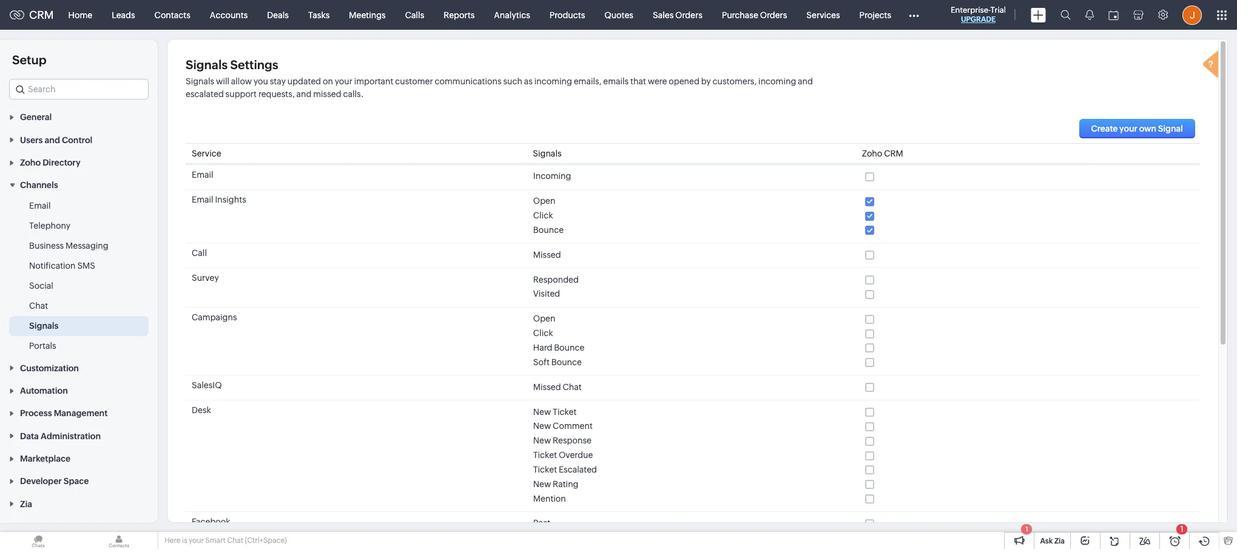 Task type: vqa. For each thing, say whether or not it's contained in the screenshot.
Campaign
no



Task type: locate. For each thing, give the bounding box(es) containing it.
ticket escalated
[[533, 465, 597, 474]]

orders inside purchase orders link
[[760, 10, 787, 20]]

portals link
[[29, 340, 56, 352]]

soft bounce
[[533, 357, 582, 367]]

social link
[[29, 280, 53, 292]]

1 vertical spatial click
[[533, 328, 553, 338]]

purchase orders
[[722, 10, 787, 20]]

home
[[68, 10, 92, 20]]

customers,
[[713, 76, 757, 86]]

chat inside channels region
[[29, 301, 48, 311]]

projects
[[859, 10, 891, 20]]

1 horizontal spatial crm
[[884, 149, 903, 158]]

3 new from the top
[[533, 436, 551, 445]]

open down the visited
[[533, 314, 555, 324]]

search element
[[1053, 0, 1078, 30]]

zoho for zoho directory
[[20, 158, 41, 167]]

1 vertical spatial ticket
[[533, 450, 557, 460]]

incoming right as
[[534, 76, 572, 86]]

0 vertical spatial open
[[533, 196, 555, 206]]

marketplace button
[[0, 447, 158, 470]]

1 missed from the top
[[533, 250, 561, 260]]

signals up incoming
[[533, 149, 562, 158]]

2 new from the top
[[533, 421, 551, 431]]

1
[[1180, 524, 1184, 534], [1025, 525, 1028, 533]]

bounce
[[533, 225, 564, 235], [554, 343, 584, 352], [551, 357, 582, 367]]

2 horizontal spatial your
[[1119, 124, 1138, 133]]

0 vertical spatial click
[[533, 211, 553, 220]]

developer
[[20, 477, 62, 486]]

visited
[[533, 289, 560, 299]]

automation button
[[0, 379, 158, 402]]

0 horizontal spatial zoho
[[20, 158, 41, 167]]

1 open from the top
[[533, 196, 555, 206]]

1 new from the top
[[533, 407, 551, 417]]

hard bounce
[[533, 343, 584, 352]]

click
[[533, 211, 553, 220], [533, 328, 553, 338]]

signals image
[[1085, 10, 1094, 20]]

2 horizontal spatial chat
[[563, 382, 582, 392]]

zia right ask
[[1054, 537, 1065, 545]]

new up new comment
[[533, 407, 551, 417]]

signals up portals
[[29, 321, 59, 331]]

email down service
[[192, 170, 213, 180]]

your left own
[[1119, 124, 1138, 133]]

products
[[550, 10, 585, 20]]

email
[[192, 170, 213, 180], [192, 195, 213, 204], [29, 201, 51, 211]]

4 new from the top
[[533, 479, 551, 489]]

ticket up new comment
[[553, 407, 577, 417]]

ticket
[[553, 407, 577, 417], [533, 450, 557, 460], [533, 465, 557, 474]]

accounts link
[[200, 0, 257, 29]]

1 orders from the left
[[675, 10, 702, 20]]

insights
[[215, 195, 246, 204]]

None field
[[9, 79, 149, 99]]

orders right purchase
[[760, 10, 787, 20]]

projects link
[[850, 0, 901, 29]]

2 horizontal spatial and
[[798, 76, 813, 86]]

new for new response
[[533, 436, 551, 445]]

ticket down new response
[[533, 450, 557, 460]]

facebook
[[192, 517, 230, 527]]

profile image
[[1182, 5, 1202, 25]]

bounce up soft bounce
[[554, 343, 584, 352]]

incoming right customers,
[[758, 76, 796, 86]]

0 horizontal spatial crm
[[29, 8, 54, 21]]

automation
[[20, 386, 68, 396]]

missed for missed chat
[[533, 382, 561, 392]]

chat down social
[[29, 301, 48, 311]]

calls link
[[395, 0, 434, 29]]

as
[[524, 76, 533, 86]]

new down new ticket
[[533, 421, 551, 431]]

open for bounce
[[533, 196, 555, 206]]

ticket up new rating
[[533, 465, 557, 474]]

chat right smart
[[227, 536, 243, 545]]

soft
[[533, 357, 550, 367]]

0 horizontal spatial zia
[[20, 499, 32, 509]]

2 vertical spatial bounce
[[551, 357, 582, 367]]

bounce down hard bounce
[[551, 357, 582, 367]]

zoho directory
[[20, 158, 80, 167]]

zoho
[[862, 149, 882, 158], [20, 158, 41, 167]]

survey
[[192, 273, 219, 283]]

signals settings
[[186, 58, 278, 72]]

bounce for soft bounce
[[551, 357, 582, 367]]

new response
[[533, 436, 591, 445]]

developer space button
[[0, 470, 158, 492]]

on
[[323, 76, 333, 86]]

1 vertical spatial chat
[[563, 382, 582, 392]]

you
[[254, 76, 268, 86]]

new up mention
[[533, 479, 551, 489]]

business messaging
[[29, 241, 108, 251]]

zia up cpq
[[20, 499, 32, 509]]

social
[[29, 281, 53, 291]]

emails
[[603, 76, 629, 86]]

accounts
[[210, 10, 248, 20]]

your right is
[[189, 536, 204, 545]]

allow
[[231, 76, 252, 86]]

2 incoming from the left
[[758, 76, 796, 86]]

your inside button
[[1119, 124, 1138, 133]]

2 click from the top
[[533, 328, 553, 338]]

channels region
[[0, 196, 158, 356]]

0 vertical spatial your
[[335, 76, 352, 86]]

email left insights on the top
[[192, 195, 213, 204]]

1 horizontal spatial your
[[335, 76, 352, 86]]

email inside channels region
[[29, 201, 51, 211]]

email insights
[[192, 195, 246, 204]]

create menu image
[[1031, 8, 1046, 22]]

cpq
[[20, 522, 38, 532]]

incoming
[[533, 171, 571, 181]]

channels
[[20, 180, 58, 190]]

bounce up responded
[[533, 225, 564, 235]]

missed
[[533, 250, 561, 260], [533, 382, 561, 392]]

0 vertical spatial and
[[798, 76, 813, 86]]

click up hard
[[533, 328, 553, 338]]

0 horizontal spatial orders
[[675, 10, 702, 20]]

here is your smart chat (ctrl+space)
[[164, 536, 287, 545]]

signals inside channels region
[[29, 321, 59, 331]]

0 vertical spatial crm
[[29, 8, 54, 21]]

missed up responded
[[533, 250, 561, 260]]

zoho inside dropdown button
[[20, 158, 41, 167]]

orders inside sales orders link
[[675, 10, 702, 20]]

chat down soft bounce
[[563, 382, 582, 392]]

1 vertical spatial your
[[1119, 124, 1138, 133]]

1 vertical spatial bounce
[[554, 343, 584, 352]]

0 vertical spatial zia
[[20, 499, 32, 509]]

zia
[[20, 499, 32, 509], [1054, 537, 1065, 545]]

escalated
[[186, 89, 224, 99]]

1 vertical spatial zia
[[1054, 537, 1065, 545]]

1 horizontal spatial 1
[[1180, 524, 1184, 534]]

ticket overdue
[[533, 450, 593, 460]]

missed down the soft
[[533, 382, 561, 392]]

0 vertical spatial chat
[[29, 301, 48, 311]]

new
[[533, 407, 551, 417], [533, 421, 551, 431], [533, 436, 551, 445], [533, 479, 551, 489]]

2 orders from the left
[[760, 10, 787, 20]]

1 vertical spatial missed
[[533, 382, 561, 392]]

2 vertical spatial and
[[45, 135, 60, 145]]

open down incoming
[[533, 196, 555, 206]]

0 horizontal spatial incoming
[[534, 76, 572, 86]]

orders right sales
[[675, 10, 702, 20]]

0 horizontal spatial your
[[189, 536, 204, 545]]

0 horizontal spatial chat
[[29, 301, 48, 311]]

0 horizontal spatial and
[[45, 135, 60, 145]]

service
[[192, 149, 221, 158]]

crm link
[[10, 8, 54, 21]]

telephony
[[29, 221, 70, 231]]

email down channels
[[29, 201, 51, 211]]

your right on on the top left of page
[[335, 76, 352, 86]]

reports link
[[434, 0, 484, 29]]

post
[[533, 518, 550, 528]]

1 click from the top
[[533, 211, 553, 220]]

process
[[20, 409, 52, 418]]

1 horizontal spatial orders
[[760, 10, 787, 20]]

ticket for escalated
[[533, 465, 557, 474]]

ticket for overdue
[[533, 450, 557, 460]]

incoming
[[534, 76, 572, 86], [758, 76, 796, 86]]

zoho crm
[[862, 149, 903, 158]]

1 horizontal spatial zoho
[[862, 149, 882, 158]]

0 vertical spatial missed
[[533, 250, 561, 260]]

2 vertical spatial your
[[189, 536, 204, 545]]

1 horizontal spatial incoming
[[758, 76, 796, 86]]

ask zia
[[1040, 537, 1065, 545]]

2 open from the top
[[533, 314, 555, 324]]

click down incoming
[[533, 211, 553, 220]]

0 horizontal spatial 1
[[1025, 525, 1028, 533]]

portals
[[29, 341, 56, 351]]

1 vertical spatial open
[[533, 314, 555, 324]]

2 vertical spatial ticket
[[533, 465, 557, 474]]

home link
[[59, 0, 102, 29]]

your inside the will allow you stay updated on your important customer communications such as incoming emails, emails that were opened by customers, incoming and escalated support requests, and missed calls.
[[335, 76, 352, 86]]

will
[[216, 76, 229, 86]]

leads link
[[102, 0, 145, 29]]

new down new comment
[[533, 436, 551, 445]]

directory
[[43, 158, 80, 167]]

1 vertical spatial and
[[296, 89, 312, 99]]

here
[[164, 536, 180, 545]]

contacts link
[[145, 0, 200, 29]]

2 missed from the top
[[533, 382, 561, 392]]

chat link
[[29, 300, 48, 312]]

1 horizontal spatial chat
[[227, 536, 243, 545]]

general button
[[0, 106, 158, 128]]



Task type: describe. For each thing, give the bounding box(es) containing it.
response
[[553, 436, 591, 445]]

new for new rating
[[533, 479, 551, 489]]

1 horizontal spatial zia
[[1054, 537, 1065, 545]]

bounce for hard bounce
[[554, 343, 584, 352]]

1 horizontal spatial and
[[296, 89, 312, 99]]

meetings link
[[339, 0, 395, 29]]

notification sms
[[29, 261, 95, 271]]

were
[[648, 76, 667, 86]]

2 vertical spatial chat
[[227, 536, 243, 545]]

support
[[225, 89, 257, 99]]

1 incoming from the left
[[534, 76, 572, 86]]

signals link
[[29, 320, 59, 332]]

orders for sales orders
[[675, 10, 702, 20]]

missed chat
[[533, 382, 582, 392]]

quotes link
[[595, 0, 643, 29]]

signals element
[[1078, 0, 1101, 30]]

upgrade
[[961, 15, 996, 24]]

data administration button
[[0, 424, 158, 447]]

quotes
[[604, 10, 633, 20]]

emails,
[[574, 76, 602, 86]]

new ticket
[[533, 407, 577, 417]]

meetings
[[349, 10, 386, 20]]

important
[[354, 76, 393, 86]]

opened
[[669, 76, 699, 86]]

create your own signal button
[[1079, 119, 1195, 138]]

new for new comment
[[533, 421, 551, 431]]

sales orders
[[653, 10, 702, 20]]

desk
[[192, 405, 211, 415]]

tasks link
[[298, 0, 339, 29]]

management
[[54, 409, 108, 418]]

new for new ticket
[[533, 407, 551, 417]]

hard
[[533, 343, 552, 352]]

channels button
[[0, 174, 158, 196]]

(ctrl+space)
[[245, 536, 287, 545]]

developer space
[[20, 477, 89, 486]]

customization button
[[0, 356, 158, 379]]

services
[[806, 10, 840, 20]]

chats image
[[0, 532, 76, 549]]

that
[[630, 76, 646, 86]]

search image
[[1061, 10, 1071, 20]]

mention
[[533, 494, 566, 503]]

rating
[[553, 479, 578, 489]]

0 vertical spatial bounce
[[533, 225, 564, 235]]

signals up escalated
[[186, 76, 216, 86]]

smart
[[205, 536, 226, 545]]

setup
[[12, 53, 46, 67]]

click for hard bounce
[[533, 328, 553, 338]]

new comment
[[533, 421, 593, 431]]

users and control
[[20, 135, 92, 145]]

general
[[20, 112, 52, 122]]

calls.
[[343, 89, 364, 99]]

such
[[503, 76, 522, 86]]

trial
[[990, 5, 1006, 15]]

missed for missed
[[533, 250, 561, 260]]

create
[[1091, 124, 1118, 133]]

overdue
[[559, 450, 593, 460]]

ask
[[1040, 537, 1053, 545]]

signals up 'will'
[[186, 58, 228, 72]]

email link
[[29, 200, 51, 212]]

updated
[[287, 76, 321, 86]]

zia inside "dropdown button"
[[20, 499, 32, 509]]

click for bounce
[[533, 211, 553, 220]]

tasks
[[308, 10, 330, 20]]

settings
[[230, 58, 278, 72]]

create menu element
[[1023, 0, 1053, 29]]

users
[[20, 135, 43, 145]]

is
[[182, 536, 187, 545]]

services link
[[797, 0, 850, 29]]

data administration
[[20, 431, 101, 441]]

salesiq
[[192, 381, 222, 390]]

open for hard bounce
[[533, 314, 555, 324]]

analytics link
[[484, 0, 540, 29]]

stay
[[270, 76, 286, 86]]

customization
[[20, 363, 79, 373]]

and inside dropdown button
[[45, 135, 60, 145]]

requests,
[[258, 89, 295, 99]]

marketplace
[[20, 454, 70, 464]]

1 vertical spatial crm
[[884, 149, 903, 158]]

leads
[[112, 10, 135, 20]]

contacts image
[[81, 532, 157, 549]]

profile element
[[1175, 0, 1209, 29]]

zoho for zoho crm
[[862, 149, 882, 158]]

escalated
[[559, 465, 597, 474]]

orders for purchase orders
[[760, 10, 787, 20]]

create your own signal
[[1091, 124, 1183, 133]]

process management
[[20, 409, 108, 418]]

telephony link
[[29, 220, 70, 232]]

responded
[[533, 275, 579, 284]]

comment
[[553, 421, 593, 431]]

Other Modules field
[[901, 5, 927, 25]]

enterprise-
[[951, 5, 990, 15]]

0 vertical spatial ticket
[[553, 407, 577, 417]]

Search text field
[[10, 79, 148, 99]]

purchase orders link
[[712, 0, 797, 29]]

signal
[[1158, 124, 1183, 133]]

control
[[62, 135, 92, 145]]

analytics
[[494, 10, 530, 20]]

contacts
[[154, 10, 190, 20]]

deals link
[[257, 0, 298, 29]]

missed
[[313, 89, 341, 99]]

calendar image
[[1108, 10, 1119, 20]]

zia button
[[0, 492, 158, 515]]

calls
[[405, 10, 424, 20]]

data
[[20, 431, 39, 441]]



